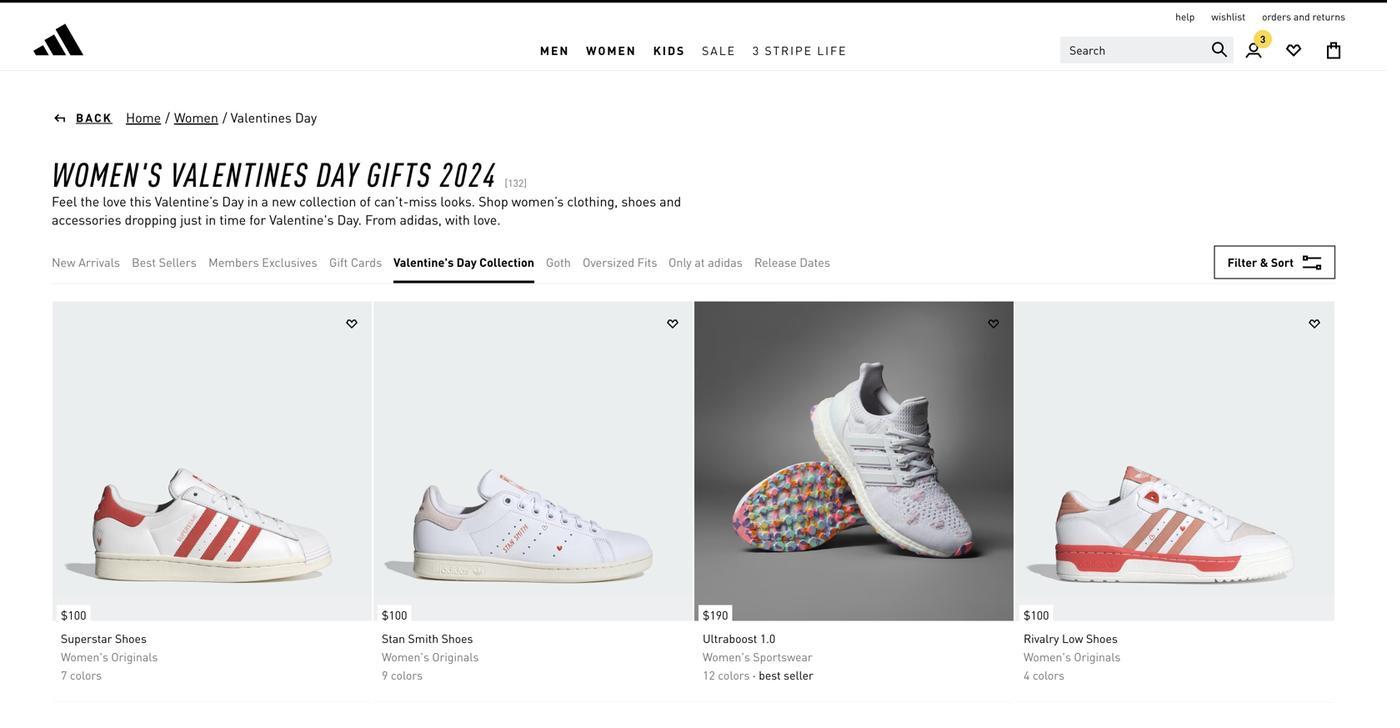 Task type: vqa. For each thing, say whether or not it's contained in the screenshot.
list
yes



Task type: describe. For each thing, give the bounding box(es) containing it.
gift cards
[[329, 254, 382, 270]]

help link
[[1176, 10, 1195, 23]]

women's originals white stan smith shoes image
[[374, 302, 693, 621]]

new
[[272, 193, 296, 210]]

life
[[818, 43, 848, 58]]

release dates
[[755, 254, 831, 270]]

1 vertical spatial in
[[205, 211, 216, 228]]

women's inside stan smith shoes women's originals 9 colors
[[382, 649, 429, 664]]

valentine's
[[155, 193, 219, 210]]

3 stripe life link
[[745, 31, 856, 70]]

exclusives
[[262, 254, 317, 270]]

sort
[[1272, 255, 1295, 270]]

women link
[[173, 108, 219, 128]]

3 for 3 stripe life
[[753, 43, 761, 58]]

just
[[180, 211, 202, 228]]

clothing,
[[567, 193, 618, 210]]

colors inside stan smith shoes women's originals 9 colors
[[391, 668, 423, 683]]

originals for rivalry
[[1075, 649, 1121, 664]]

originals for stan
[[432, 649, 479, 664]]

new arrivals link
[[52, 253, 120, 271]]

women link
[[578, 31, 645, 70]]

women
[[587, 43, 637, 58]]

shoes
[[622, 193, 657, 210]]

colors inside rivalry low shoes women's originals 4 colors
[[1033, 668, 1065, 683]]

stripe
[[765, 43, 813, 58]]

a
[[262, 193, 269, 210]]

new arrivals
[[52, 254, 120, 270]]

best sellers link
[[132, 253, 197, 271]]

valentine's day collection link
[[394, 253, 535, 271]]

superstar shoes women's originals 7 colors
[[61, 631, 158, 683]]

$100 for stan
[[382, 608, 407, 623]]

women's up accessories
[[52, 152, 163, 195]]

[132]
[[505, 176, 527, 189]]

smith
[[408, 631, 439, 646]]

1 vertical spatial valentines
[[171, 152, 309, 195]]

day.
[[337, 211, 362, 228]]

0 vertical spatial valentines
[[231, 109, 292, 126]]

stan
[[382, 631, 405, 646]]

$100 link for superstar shoes
[[53, 597, 91, 625]]

gifts
[[367, 152, 432, 195]]

sale link
[[694, 31, 745, 70]]

of
[[360, 193, 371, 210]]

adidas
[[708, 254, 743, 270]]

with
[[445, 211, 470, 228]]

list containing new arrivals
[[52, 241, 842, 283]]

dates
[[800, 254, 831, 270]]

$190
[[703, 608, 729, 623]]

members exclusives
[[209, 254, 317, 270]]

valentine's inside feel the love this valentine's day in a new collection of can't-miss looks. shop women's clothing, shoes and accessories dropping just in time for valentine's day. from adidas, with love.
[[269, 211, 334, 228]]

looks.
[[441, 193, 476, 210]]

collection
[[299, 193, 356, 210]]

oversized fits link
[[583, 253, 658, 271]]

for
[[249, 211, 266, 228]]

goth link
[[546, 253, 571, 271]]

men
[[540, 43, 570, 58]]

best
[[132, 254, 156, 270]]

2024
[[440, 152, 498, 195]]

rivalry
[[1024, 631, 1060, 646]]

women's inside "superstar shoes women's originals 7 colors"
[[61, 649, 108, 664]]

only at adidas
[[669, 254, 743, 270]]

new
[[52, 254, 76, 270]]

men link
[[532, 31, 578, 70]]

gift
[[329, 254, 348, 270]]

sportswear
[[754, 649, 813, 664]]

home
[[126, 109, 161, 126]]

colors inside "superstar shoes women's originals 7 colors"
[[70, 668, 102, 683]]

from
[[365, 211, 397, 228]]

shop
[[479, 193, 509, 210]]

home link
[[125, 108, 162, 128]]

superstar
[[61, 631, 112, 646]]

day inside feel the love this valentine's day in a new collection of can't-miss looks. shop women's clothing, shoes and accessories dropping just in time for valentine's day. from adidas, with love.
[[222, 193, 244, 210]]

day left "of"
[[317, 152, 359, 195]]

ultraboost
[[703, 631, 758, 646]]

$190 link
[[695, 597, 733, 625]]

arrivals
[[79, 254, 120, 270]]

valentine's inside list
[[394, 254, 454, 270]]

back
[[76, 110, 113, 125]]

members exclusives link
[[209, 253, 317, 271]]

$100 link for stan smith shoes
[[374, 597, 412, 625]]

0 vertical spatial in
[[247, 193, 258, 210]]

women's originals white superstar shoes image
[[53, 302, 372, 621]]

miss
[[409, 193, 437, 210]]

$100 for superstar
[[61, 608, 86, 623]]

filter & sort
[[1228, 255, 1295, 270]]

valentine's day collection
[[394, 254, 535, 270]]

feel
[[52, 193, 77, 210]]

7
[[61, 668, 67, 683]]

feel the love this valentine's day in a new collection of can't-miss looks. shop women's clothing, shoes and accessories dropping just in time for valentine's day. from adidas, with love.
[[52, 193, 682, 228]]

12
[[703, 668, 715, 683]]

&
[[1261, 255, 1269, 270]]



Task type: locate. For each thing, give the bounding box(es) containing it.
members
[[209, 254, 259, 270]]

1 horizontal spatial shoes
[[442, 631, 473, 646]]

filter & sort button
[[1215, 246, 1336, 279]]

$100 link
[[53, 597, 91, 625], [374, 597, 412, 625], [1016, 597, 1054, 625]]

3
[[1261, 33, 1266, 45], [753, 43, 761, 58]]

0 horizontal spatial shoes
[[115, 631, 147, 646]]

3 link
[[1234, 30, 1274, 70]]

originals inside rivalry low shoes women's originals 4 colors
[[1075, 649, 1121, 664]]

2 horizontal spatial shoes
[[1087, 631, 1118, 646]]

help
[[1176, 10, 1195, 23]]

fits
[[638, 254, 658, 270]]

0 horizontal spatial 3
[[753, 43, 761, 58]]

$100 link up the rivalry
[[1016, 597, 1054, 625]]

1 horizontal spatial valentine's
[[394, 254, 454, 270]]

colors left '·'
[[718, 668, 750, 683]]

women's inside rivalry low shoes women's originals 4 colors
[[1024, 649, 1072, 664]]

1 $100 from the left
[[61, 608, 86, 623]]

gift cards link
[[329, 253, 382, 271]]

2 horizontal spatial $100
[[1024, 608, 1050, 623]]

1 horizontal spatial $100
[[382, 608, 407, 623]]

ultraboost 1.0 women's sportswear 12 colors · best seller
[[703, 631, 814, 683]]

women's down the rivalry
[[1024, 649, 1072, 664]]

women's valentines day gifts 2024 [132]
[[52, 152, 527, 195]]

1 originals from the left
[[111, 649, 158, 664]]

3 for 3
[[1261, 33, 1266, 45]]

2 horizontal spatial originals
[[1075, 649, 1121, 664]]

2 $100 link from the left
[[374, 597, 412, 625]]

valentines up time
[[171, 152, 309, 195]]

colors
[[70, 668, 102, 683], [391, 668, 423, 683], [718, 668, 750, 683], [1033, 668, 1065, 683]]

dropping
[[125, 211, 177, 228]]

women
[[174, 109, 218, 126]]

1 $100 link from the left
[[53, 597, 91, 625]]

originals down superstar
[[111, 649, 158, 664]]

3 inside "main navigation" element
[[753, 43, 761, 58]]

1 colors from the left
[[70, 668, 102, 683]]

women's originals white rivalry low shoes image
[[1016, 302, 1335, 621]]

1 shoes from the left
[[115, 631, 147, 646]]

best sellers
[[132, 254, 197, 270]]

cards
[[351, 254, 382, 270]]

0 horizontal spatial originals
[[111, 649, 158, 664]]

1 horizontal spatial $100 link
[[374, 597, 412, 625]]

colors right 7
[[70, 668, 102, 683]]

back button
[[52, 109, 113, 126]]

2 colors from the left
[[391, 668, 423, 683]]

originals inside stan smith shoes women's originals 9 colors
[[432, 649, 479, 664]]

·
[[753, 668, 756, 683]]

women's down the stan
[[382, 649, 429, 664]]

valentines day
[[231, 109, 317, 126]]

in right 'just'
[[205, 211, 216, 228]]

9
[[382, 668, 388, 683]]

shoes for stan smith shoes women's originals 9 colors
[[442, 631, 473, 646]]

0 vertical spatial and
[[1294, 10, 1311, 23]]

women's sportswear white ultraboost 1.0 image
[[695, 302, 1014, 621]]

best
[[759, 668, 781, 683]]

women's inside ultraboost 1.0 women's sportswear 12 colors · best seller
[[703, 649, 751, 664]]

day
[[295, 109, 317, 126], [317, 152, 359, 195], [222, 193, 244, 210], [457, 254, 477, 270]]

seller
[[784, 668, 814, 683]]

day up time
[[222, 193, 244, 210]]

returns
[[1313, 10, 1346, 23]]

and right shoes
[[660, 193, 682, 210]]

release dates link
[[755, 253, 831, 271]]

shoes right low
[[1087, 631, 1118, 646]]

0 horizontal spatial and
[[660, 193, 682, 210]]

list
[[52, 241, 842, 283]]

in left a
[[247, 193, 258, 210]]

0 horizontal spatial $100 link
[[53, 597, 91, 625]]

can't-
[[374, 193, 409, 210]]

time
[[220, 211, 246, 228]]

women's
[[52, 152, 163, 195], [61, 649, 108, 664], [382, 649, 429, 664], [703, 649, 751, 664], [1024, 649, 1072, 664]]

shoes right smith
[[442, 631, 473, 646]]

0 vertical spatial valentine's
[[269, 211, 334, 228]]

1.0
[[761, 631, 776, 646]]

women's down superstar
[[61, 649, 108, 664]]

$100 up the rivalry
[[1024, 608, 1050, 623]]

$100
[[61, 608, 86, 623], [382, 608, 407, 623], [1024, 608, 1050, 623]]

$100 link up superstar
[[53, 597, 91, 625]]

love.
[[474, 211, 501, 228]]

0 horizontal spatial in
[[205, 211, 216, 228]]

3 originals from the left
[[1075, 649, 1121, 664]]

$100 up superstar
[[61, 608, 86, 623]]

low
[[1063, 631, 1084, 646]]

shoes for rivalry low shoes women's originals 4 colors
[[1087, 631, 1118, 646]]

2 shoes from the left
[[442, 631, 473, 646]]

shoes inside "superstar shoes women's originals 7 colors"
[[115, 631, 147, 646]]

orders and returns link
[[1263, 10, 1346, 23]]

shoes
[[115, 631, 147, 646], [442, 631, 473, 646], [1087, 631, 1118, 646]]

valentines up women's valentines day gifts 2024 [132]
[[231, 109, 292, 126]]

oversized
[[583, 254, 635, 270]]

women's
[[512, 193, 564, 210]]

stan smith shoes women's originals 9 colors
[[382, 631, 479, 683]]

originals
[[111, 649, 158, 664], [432, 649, 479, 664], [1075, 649, 1121, 664]]

colors right 4
[[1033, 668, 1065, 683]]

accessories
[[52, 211, 121, 228]]

orders and returns
[[1263, 10, 1346, 23]]

women's down ultraboost
[[703, 649, 751, 664]]

valentine's
[[269, 211, 334, 228], [394, 254, 454, 270]]

1 horizontal spatial originals
[[432, 649, 479, 664]]

at
[[695, 254, 705, 270]]

oversized fits
[[583, 254, 658, 270]]

originals down smith
[[432, 649, 479, 664]]

shoes inside stan smith shoes women's originals 9 colors
[[442, 631, 473, 646]]

kids link
[[645, 31, 694, 70]]

kids
[[654, 43, 686, 58]]

shoes right superstar
[[115, 631, 147, 646]]

and
[[1294, 10, 1311, 23], [660, 193, 682, 210]]

$100 up the stan
[[382, 608, 407, 623]]

day left collection
[[457, 254, 477, 270]]

orders
[[1263, 10, 1292, 23]]

0 horizontal spatial $100
[[61, 608, 86, 623]]

originals down low
[[1075, 649, 1121, 664]]

1 vertical spatial valentine's
[[394, 254, 454, 270]]

$100 link for rivalry low shoes
[[1016, 597, 1054, 625]]

originals inside "superstar shoes women's originals 7 colors"
[[111, 649, 158, 664]]

3 $100 from the left
[[1024, 608, 1050, 623]]

and inside feel the love this valentine's day in a new collection of can't-miss looks. shop women's clothing, shoes and accessories dropping just in time for valentine's day. from adidas, with love.
[[660, 193, 682, 210]]

3 left stripe on the right top of page
[[753, 43, 761, 58]]

shoes inside rivalry low shoes women's originals 4 colors
[[1087, 631, 1118, 646]]

love
[[103, 193, 126, 210]]

2 horizontal spatial $100 link
[[1016, 597, 1054, 625]]

Search field
[[1061, 37, 1234, 63]]

valentine's down adidas,
[[394, 254, 454, 270]]

day up women's valentines day gifts 2024 [132]
[[295, 109, 317, 126]]

4
[[1024, 668, 1030, 683]]

wishlist link
[[1212, 10, 1246, 23]]

$100 link up the stan
[[374, 597, 412, 625]]

colors inside ultraboost 1.0 women's sportswear 12 colors · best seller
[[718, 668, 750, 683]]

1 horizontal spatial 3
[[1261, 33, 1266, 45]]

only at adidas link
[[669, 253, 743, 271]]

release
[[755, 254, 797, 270]]

1 vertical spatial and
[[660, 193, 682, 210]]

1 horizontal spatial and
[[1294, 10, 1311, 23]]

0 horizontal spatial valentine's
[[269, 211, 334, 228]]

2 $100 from the left
[[382, 608, 407, 623]]

adidas,
[[400, 211, 442, 228]]

sale
[[702, 43, 736, 58]]

collection
[[480, 254, 535, 270]]

3 stripe life
[[753, 43, 848, 58]]

day inside list
[[457, 254, 477, 270]]

3 shoes from the left
[[1087, 631, 1118, 646]]

3 $100 link from the left
[[1016, 597, 1054, 625]]

3 down orders
[[1261, 33, 1266, 45]]

colors right 9
[[391, 668, 423, 683]]

4 colors from the left
[[1033, 668, 1065, 683]]

1 horizontal spatial in
[[247, 193, 258, 210]]

rivalry low shoes women's originals 4 colors
[[1024, 631, 1121, 683]]

filter
[[1228, 255, 1258, 270]]

2 originals from the left
[[432, 649, 479, 664]]

valentine's down the new
[[269, 211, 334, 228]]

wishlist
[[1212, 10, 1246, 23]]

only
[[669, 254, 692, 270]]

$100 for rivalry
[[1024, 608, 1050, 623]]

main navigation element
[[335, 31, 1053, 70]]

3 colors from the left
[[718, 668, 750, 683]]

and right orders
[[1294, 10, 1311, 23]]



